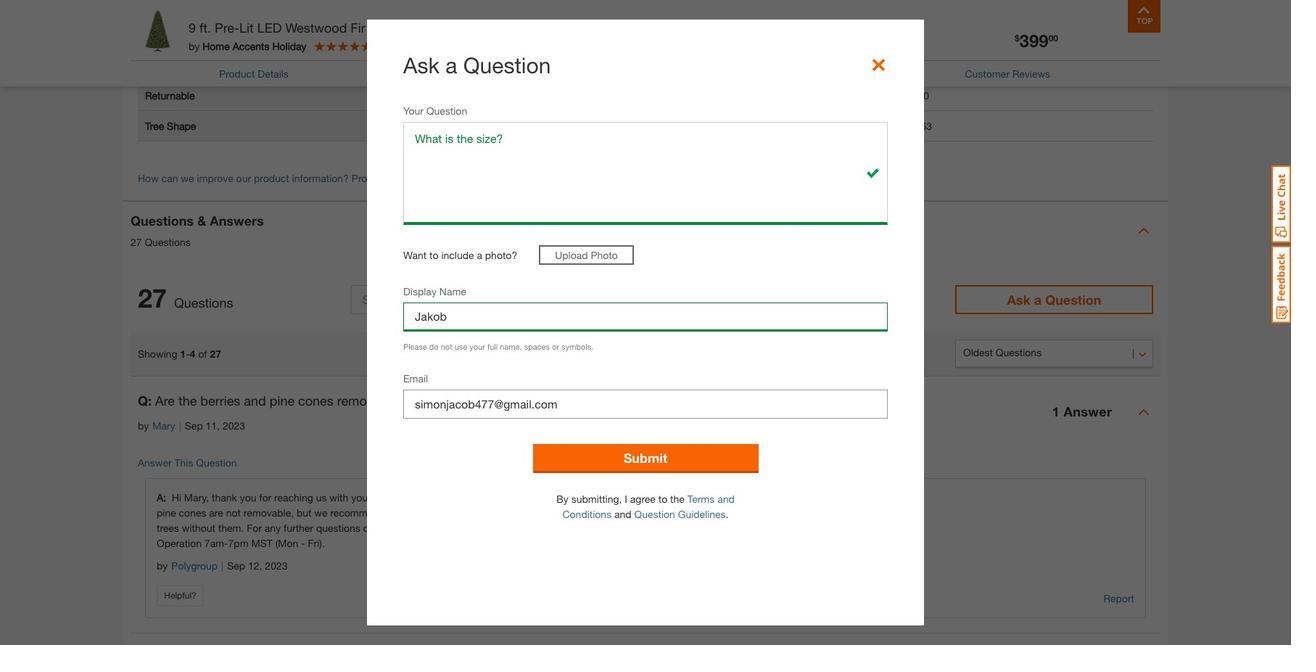 Task type: locate. For each thing, give the bounding box(es) containing it.
hesitate
[[390, 522, 426, 534]]

to up and question guidelines .
[[659, 493, 668, 505]]

sep left 11,
[[185, 419, 203, 432]]

cones down "mary,"
[[179, 506, 206, 519]]

recommend
[[330, 506, 385, 519]]

1 horizontal spatial -
[[301, 537, 305, 549]]

lights right 9
[[196, 28, 224, 40]]

report button
[[1104, 591, 1135, 607]]

to inside 'hi mary, thank you for reaching us with your question. regarding your question, no, the berries and pine cones are not removable, but we recommend you check other models, as we also have christmas trees without them. for any further questions don't hesitate to give us a call at 888.919.0070 hours of operation 7am-7pm mst (mon - fri).'
[[428, 522, 437, 534]]

question inside 'questions' element
[[196, 456, 237, 469]]

1 vertical spatial 2023
[[265, 559, 288, 572]]

warm
[[563, 20, 598, 36]]

2023 right 12,
[[265, 559, 288, 572]]

2 vertical spatial questions
[[174, 294, 233, 310]]

0 vertical spatial |
[[179, 419, 181, 432]]

with up recommend on the left bottom
[[330, 491, 349, 504]]

ask inside 'button'
[[1008, 292, 1031, 308]]

0 horizontal spatial us
[[316, 491, 327, 504]]

not right do
[[441, 342, 453, 351]]

1 horizontal spatial cones
[[298, 392, 334, 408]]

0 horizontal spatial ask
[[404, 52, 440, 77]]

questions
[[131, 213, 194, 229], [145, 236, 191, 248], [174, 294, 233, 310]]

and down by submitting, i agree to the on the bottom of page
[[615, 508, 632, 520]]

0 horizontal spatial you
[[240, 491, 257, 504]]

you left for
[[240, 491, 257, 504]]

0 vertical spatial ask a question
[[404, 52, 551, 77]]

0 horizontal spatial not
[[226, 506, 241, 519]]

of right the 4
[[198, 348, 207, 360]]

1 horizontal spatial us
[[462, 522, 472, 534]]

answer this question
[[138, 456, 237, 469]]

we right as
[[516, 506, 529, 519]]

1 horizontal spatial 1
[[1053, 404, 1060, 420]]

your left full
[[470, 342, 485, 351]]

not up them.
[[226, 506, 241, 519]]

operation
[[157, 537, 202, 549]]

0 horizontal spatial by
[[138, 419, 149, 432]]

product details button
[[219, 66, 289, 81], [219, 66, 289, 81]]

0 horizontal spatial pine
[[157, 506, 176, 519]]

1 vertical spatial ask a question
[[1008, 292, 1102, 308]]

0 vertical spatial answer
[[1064, 404, 1113, 420]]

27 down how
[[131, 236, 142, 248]]

hi mary, thank you for reaching us with your question. regarding your question, no, the berries and pine cones are not removable, but we recommend you check other models, as we also have christmas trees without them. for any further questions don't hesitate to give us a call at 888.919.0070 hours of operation 7am-7pm mst (mon - fri).
[[157, 491, 624, 549]]

please do not use your full name, spaces or symbols.
[[404, 342, 594, 351]]

1 vertical spatial berries
[[570, 491, 601, 504]]

christmas down submitting,
[[578, 506, 624, 519]]

0 vertical spatial by
[[189, 40, 200, 52]]

hours
[[578, 522, 605, 534]]

helpful?
[[164, 590, 196, 601]]

white
[[601, 20, 635, 36]]

q: are the berries and pine cones removable?
[[138, 392, 406, 408]]

0 horizontal spatial of
[[184, 28, 193, 40]]

1 horizontal spatial sep
[[227, 559, 245, 572]]

showing 1 - 4 of 27
[[138, 348, 221, 360]]

micro
[[638, 20, 671, 36]]

1 horizontal spatial by
[[157, 559, 168, 572]]

0 horizontal spatial 1
[[180, 348, 186, 360]]

27 inside 'questions & answers 27 questions'
[[131, 236, 142, 248]]

questions up the 4
[[174, 294, 233, 310]]

1 vertical spatial you
[[388, 506, 404, 519]]

Type your question here text field
[[404, 122, 888, 225]]

customer reviews
[[965, 67, 1051, 80]]

- inside 'hi mary, thank you for reaching us with your question. regarding your question, no, the berries and pine cones are not removable, but we recommend you check other models, as we also have christmas trees without them. for any further questions don't hesitate to give us a call at 888.919.0070 hours of operation 7am-7pm mst (mon - fri).'
[[301, 537, 305, 549]]

polygroup
[[172, 559, 218, 572]]

thank
[[212, 491, 237, 504]]

1 horizontal spatial of
[[198, 348, 207, 360]]

0 vertical spatial with
[[510, 20, 534, 36]]

to left give at the left bottom of the page
[[428, 522, 437, 534]]

0 horizontal spatial the
[[179, 392, 197, 408]]

Search Questions & Answers text field
[[351, 285, 838, 314]]

1 vertical spatial ask
[[1008, 292, 1031, 308]]

1 inside 'questions' element
[[1053, 404, 1060, 420]]

2 vertical spatial to
[[428, 522, 437, 534]]

the up question guidelines link
[[671, 493, 685, 505]]

1 vertical spatial by
[[138, 419, 149, 432]]

by for are the berries and pine cones removable?
[[138, 419, 149, 432]]

by for hi mary, thank you for reaching us with your question. regarding your question, no, the berries and pine cones are not removable, but we recommend you check other models, as we also have christmas trees without them. for any further questions don't hesitate to give us a call at 888.919.0070 hours of operation 7am-7pm mst (mon - fri).
[[157, 559, 168, 572]]

800
[[538, 20, 560, 36]]

with left 800
[[510, 20, 534, 36]]

to right want
[[430, 249, 439, 261]]

0 horizontal spatial answer
[[138, 456, 172, 469]]

1 horizontal spatial lights
[[707, 20, 742, 36]]

0 vertical spatial 27
[[131, 236, 142, 248]]

us right give at the left bottom of the page
[[462, 522, 472, 534]]

0 vertical spatial berries
[[201, 392, 240, 408]]

question,
[[491, 491, 533, 504]]

| right mary button
[[179, 419, 181, 432]]

of
[[184, 28, 193, 40], [198, 348, 207, 360], [608, 522, 617, 534]]

2 horizontal spatial the
[[671, 493, 685, 505]]

1 vertical spatial to
[[659, 493, 668, 505]]

0 vertical spatial not
[[441, 342, 453, 351]]

2 horizontal spatial tree
[[653, 120, 672, 132]]

close image
[[870, 56, 888, 74]]

0 vertical spatial christmas
[[419, 20, 479, 36]]

2023 for hi mary, thank you for reaching us with your question. regarding your question, no, the berries and pine cones are not removable, but we recommend you check other models, as we also have christmas trees without them. for any further questions don't hesitate to give us a call at 888.919.0070 hours of operation 7am-7pm mst (mon - fri).
[[265, 559, 288, 572]]

0 vertical spatial 2023
[[223, 419, 245, 432]]

the up have
[[553, 491, 567, 504]]

by down operation
[[157, 559, 168, 572]]

specifications button
[[458, 66, 522, 81], [458, 66, 522, 81]]

you down the question.
[[388, 506, 404, 519]]

tree left the shape
[[145, 120, 164, 132]]

terms and conditions link
[[563, 493, 735, 520]]

don't
[[363, 522, 387, 534]]

0 vertical spatial ask
[[404, 52, 440, 77]]

product
[[219, 67, 255, 80]]

sep left 12,
[[227, 559, 245, 572]]

questions left &
[[131, 213, 194, 229]]

0 vertical spatial -
[[186, 348, 190, 360]]

1 vertical spatial 1
[[1053, 404, 1060, 420]]

berries up the conditions
[[570, 491, 601, 504]]

2 horizontal spatial by
[[189, 40, 200, 52]]

and up the .
[[718, 493, 735, 505]]

question inside ask a question 'button'
[[1046, 292, 1102, 308]]

questions inside 27 questions
[[174, 294, 233, 310]]

1 horizontal spatial you
[[388, 506, 404, 519]]

1 vertical spatial pine
[[157, 506, 176, 519]]

provide
[[352, 172, 386, 184]]

cones left removable?
[[298, 392, 334, 408]]

1 horizontal spatial ask
[[1008, 292, 1031, 308]]

1 horizontal spatial the
[[553, 491, 567, 504]]

information?
[[292, 172, 349, 184]]

| down 7am-
[[221, 559, 224, 572]]

0 horizontal spatial cones
[[179, 506, 206, 519]]

27 right the 4
[[210, 348, 221, 360]]

None text field
[[404, 302, 888, 331]]

for
[[247, 522, 262, 534]]

please
[[404, 342, 427, 351]]

product details
[[219, 67, 289, 80]]

hi
[[172, 491, 181, 504]]

full
[[399, 120, 415, 132]]

1 vertical spatial |
[[221, 559, 224, 572]]

of right hours
[[608, 522, 617, 534]]

not
[[441, 342, 453, 351], [226, 506, 241, 519]]

1 horizontal spatial 2023
[[265, 559, 288, 572]]

conditions
[[563, 508, 612, 520]]

we right can
[[181, 172, 194, 184]]

do
[[430, 342, 439, 351]]

0 horizontal spatial 2023
[[223, 419, 245, 432]]

realistic
[[907, 59, 946, 71]]

tree left weight
[[653, 120, 672, 132]]

2 vertical spatial by
[[157, 559, 168, 572]]

we right but
[[314, 506, 328, 519]]

1 horizontal spatial answer
[[1064, 404, 1113, 420]]

1 horizontal spatial tree
[[482, 20, 507, 36]]

52.63
[[907, 120, 933, 132]]

- left fri).
[[301, 537, 305, 549]]

cones inside 'hi mary, thank you for reaching us with your question. regarding your question, no, the berries and pine cones are not removable, but we recommend you check other models, as we also have christmas trees without them. for any further questions don't hesitate to give us a call at 888.919.0070 hours of operation 7am-7pm mst (mon - fri).'
[[179, 506, 206, 519]]

by polygroup | sep 12, 2023
[[157, 559, 288, 572]]

0 vertical spatial sep
[[185, 419, 203, 432]]

2023
[[223, 419, 245, 432], [265, 559, 288, 572]]

0 horizontal spatial ask a question
[[404, 52, 551, 77]]

27
[[131, 236, 142, 248], [138, 282, 167, 313], [210, 348, 221, 360]]

ask a question inside main content
[[404, 52, 551, 77]]

1 horizontal spatial not
[[441, 342, 453, 351]]

0 vertical spatial 1
[[180, 348, 186, 360]]

of left ft.
[[184, 28, 193, 40]]

accents
[[233, 40, 270, 52]]

christmas up prelit
[[419, 20, 479, 36]]

tree for tree shape
[[145, 120, 164, 132]]

(mon
[[276, 537, 299, 549]]

1 vertical spatial not
[[226, 506, 241, 519]]

1 vertical spatial with
[[330, 491, 349, 504]]

1
[[180, 348, 186, 360], [1053, 404, 1060, 420]]

0 vertical spatial pine
[[270, 392, 295, 408]]

-
[[186, 348, 190, 360], [301, 537, 305, 549]]

submit
[[624, 450, 668, 466]]

00
[[1049, 33, 1059, 43]]

0 horizontal spatial with
[[330, 491, 349, 504]]

or
[[552, 342, 560, 351]]

a
[[446, 52, 458, 77], [477, 249, 483, 261], [1035, 292, 1042, 308], [475, 522, 481, 534]]

11,
[[206, 419, 220, 432]]

None text field
[[404, 390, 888, 419]]

0 horizontal spatial tree
[[145, 120, 164, 132]]

improve
[[197, 172, 233, 184]]

a inside 'button'
[[1035, 292, 1042, 308]]

berries up 11,
[[201, 392, 240, 408]]

1 vertical spatial us
[[462, 522, 472, 534]]

|
[[179, 419, 181, 432], [221, 559, 224, 572]]

27 up the showing
[[138, 282, 167, 313]]

i
[[625, 493, 628, 505]]

by left mary button
[[138, 419, 149, 432]]

0 horizontal spatial berries
[[201, 392, 240, 408]]

berries
[[201, 392, 240, 408], [570, 491, 601, 504]]

plug-
[[907, 28, 931, 40]]

photo?
[[485, 249, 518, 261]]

0 vertical spatial you
[[240, 491, 257, 504]]

2 horizontal spatial of
[[608, 522, 617, 534]]

and left i
[[604, 491, 621, 504]]

1 horizontal spatial we
[[314, 506, 328, 519]]

and inside 'hi mary, thank you for reaching us with your question. regarding your question, no, the berries and pine cones are not removable, but we recommend you check other models, as we also have christmas trees without them. for any further questions don't hesitate to give us a call at 888.919.0070 hours of operation 7am-7pm mst (mon - fri).'
[[604, 491, 621, 504]]

lights right fairy
[[707, 20, 742, 36]]

questions up 27 questions
[[145, 236, 191, 248]]

0 vertical spatial questions
[[131, 213, 194, 229]]

- right the showing
[[186, 348, 190, 360]]

you
[[240, 491, 257, 504], [388, 506, 404, 519]]

1 vertical spatial -
[[301, 537, 305, 549]]

the right are
[[179, 392, 197, 408]]

your
[[470, 342, 485, 351], [351, 491, 371, 504], [468, 491, 488, 504]]

ft.
[[200, 20, 211, 36]]

and inside 'terms and conditions'
[[718, 493, 735, 505]]

1 horizontal spatial |
[[221, 559, 224, 572]]

tree shape
[[145, 120, 196, 132]]

2023 for are the berries and pine cones removable?
[[223, 419, 245, 432]]

2 vertical spatial of
[[608, 522, 617, 534]]

them.
[[218, 522, 244, 534]]

we
[[181, 172, 194, 184], [314, 506, 328, 519], [516, 506, 529, 519]]

0 horizontal spatial |
[[179, 419, 181, 432]]

1 vertical spatial christmas
[[578, 506, 624, 519]]

1 horizontal spatial ask a question
[[1008, 292, 1102, 308]]

1 horizontal spatial pine
[[270, 392, 295, 408]]

models,
[[464, 506, 500, 519]]

tree up specifications
[[482, 20, 507, 36]]

1 horizontal spatial with
[[510, 20, 534, 36]]

0 horizontal spatial sep
[[185, 419, 203, 432]]

1 vertical spatial cones
[[179, 506, 206, 519]]

us right reaching at the bottom of page
[[316, 491, 327, 504]]

lights
[[707, 20, 742, 36], [196, 28, 224, 40]]

(lb.)
[[709, 120, 725, 132]]

by down 9
[[189, 40, 200, 52]]

1 horizontal spatial christmas
[[578, 506, 624, 519]]

live chat image
[[1272, 165, 1292, 243]]

berries inside 'hi mary, thank you for reaching us with your question. regarding your question, no, the berries and pine cones are not removable, but we recommend you check other models, as we also have christmas trees without them. for any further questions don't hesitate to give us a call at 888.919.0070 hours of operation 7am-7pm mst (mon - fri).'
[[570, 491, 601, 504]]

further
[[284, 522, 314, 534]]

how can we improve our product information? provide feedback.
[[138, 172, 434, 184]]

1 horizontal spatial berries
[[570, 491, 601, 504]]

your
[[404, 104, 424, 117]]

symbols.
[[562, 342, 594, 351]]

2023 right 11,
[[223, 419, 245, 432]]

1 vertical spatial sep
[[227, 559, 245, 572]]

answer
[[1064, 404, 1113, 420], [138, 456, 172, 469]]



Task type: describe. For each thing, give the bounding box(es) containing it.
by home accents holiday
[[189, 40, 307, 52]]

| for are the berries and pine cones removable?
[[179, 419, 181, 432]]

reviews
[[1013, 67, 1051, 80]]

holiday
[[272, 40, 307, 52]]

888.919.0070
[[513, 522, 575, 534]]

ask inside main content
[[404, 52, 440, 77]]

by mary | sep 11, 2023
[[138, 419, 245, 432]]

2 vertical spatial 27
[[210, 348, 221, 360]]

westwood
[[285, 20, 347, 36]]

sep for are the berries and pine cones removable?
[[185, 419, 203, 432]]

0 horizontal spatial we
[[181, 172, 194, 184]]

guidelines
[[678, 508, 726, 520]]

reaching
[[274, 491, 313, 504]]

want to include a photo?
[[404, 249, 518, 261]]

with inside 'hi mary, thank you for reaching us with your question. regarding your question, no, the berries and pine cones are not removable, but we recommend you check other models, as we also have christmas trees without them. for any further questions don't hesitate to give us a call at 888.919.0070 hours of operation 7am-7pm mst (mon - fri).'
[[330, 491, 349, 504]]

shape
[[167, 120, 196, 132]]

tree for tree weight (lb.)
[[653, 120, 672, 132]]

none text field inside ask a question main content
[[404, 390, 888, 419]]

trees
[[157, 522, 179, 534]]

spaces
[[524, 342, 550, 351]]

a:
[[157, 491, 172, 504]]

ask a question main content
[[0, 0, 1292, 645]]

number of lights
[[145, 28, 224, 40]]

fairy
[[675, 20, 703, 36]]

1 vertical spatial of
[[198, 348, 207, 360]]

0 vertical spatial cones
[[298, 392, 334, 408]]

name
[[440, 285, 467, 297]]

your up recommend on the left bottom
[[351, 491, 371, 504]]

email
[[404, 372, 428, 385]]

pre-
[[215, 20, 240, 36]]

top button
[[1129, 0, 1161, 33]]

27 questions
[[138, 282, 233, 313]]

your up models,
[[468, 491, 488, 504]]

0 vertical spatial of
[[184, 28, 193, 40]]

check
[[407, 506, 434, 519]]

but
[[297, 506, 312, 519]]

of inside 'hi mary, thank you for reaching us with your question. regarding your question, no, the berries and pine cones are not removable, but we recommend you check other models, as we also have christmas trees without them. for any further questions don't hesitate to give us a call at 888.919.0070 hours of operation 7am-7pm mst (mon - fri).'
[[608, 522, 617, 534]]

agree
[[631, 493, 656, 505]]

led
[[257, 20, 282, 36]]

how can we improve our product information? provide feedback. link
[[138, 172, 434, 184]]

2 horizontal spatial we
[[516, 506, 529, 519]]

want
[[404, 249, 427, 261]]

display
[[404, 285, 437, 297]]

helpful? button
[[157, 585, 204, 607]]

and up by mary | sep 11, 2023
[[244, 392, 266, 408]]

1 vertical spatial 27
[[138, 282, 167, 313]]

product image image
[[134, 7, 181, 54]]

in
[[931, 28, 939, 40]]

questions
[[316, 522, 361, 534]]

plug-in
[[907, 28, 939, 40]]

full
[[488, 342, 498, 351]]

1 vertical spatial answer
[[138, 456, 172, 469]]

by submitting, i agree to the
[[557, 493, 685, 505]]

returnable
[[145, 89, 195, 101]]

the inside ask a question main content
[[671, 493, 685, 505]]

christmas inside 'hi mary, thank you for reaching us with your question. regarding your question, no, the berries and pine cones are not removable, but we recommend you check other models, as we also have christmas trees without them. for any further questions don't hesitate to give us a call at 888.919.0070 hours of operation 7am-7pm mst (mon - fri).'
[[578, 506, 624, 519]]

no,
[[536, 491, 550, 504]]

the inside 'hi mary, thank you for reaching us with your question. regarding your question, no, the berries and pine cones are not removable, but we recommend you check other models, as we also have christmas trees without them. for any further questions don't hesitate to give us a call at 888.919.0070 hours of operation 7am-7pm mst (mon - fri).'
[[553, 491, 567, 504]]

12,
[[248, 559, 262, 572]]

9
[[189, 20, 196, 36]]

7am-
[[205, 537, 228, 549]]

.
[[726, 508, 729, 520]]

1 vertical spatial questions
[[145, 236, 191, 248]]

mary
[[153, 419, 175, 432]]

customer
[[965, 67, 1010, 80]]

other
[[437, 506, 461, 519]]

home
[[203, 40, 230, 52]]

2880
[[907, 89, 930, 101]]

photo
[[591, 249, 618, 261]]

0 vertical spatial us
[[316, 491, 327, 504]]

feedback link image
[[1272, 245, 1292, 324]]

by
[[557, 493, 569, 505]]

regarding
[[419, 491, 466, 504]]

tree weight (lb.)
[[653, 120, 725, 132]]

your inside ask a question main content
[[470, 342, 485, 351]]

upload
[[555, 249, 588, 261]]

not inside ask a question main content
[[441, 342, 453, 351]]

without
[[182, 522, 215, 534]]

prelit
[[399, 59, 422, 71]]

q:
[[138, 392, 152, 408]]

| for hi mary, thank you for reaching us with your question. regarding your question, no, the berries and pine cones are not removable, but we recommend you check other models, as we also have christmas trees without them. for any further questions don't hesitate to give us a call at 888.919.0070 hours of operation 7am-7pm mst (mon - fri).
[[221, 559, 224, 572]]

call
[[483, 522, 499, 534]]

fri).
[[308, 537, 325, 549]]

feedback.
[[389, 172, 434, 184]]

answer this question link
[[138, 456, 237, 469]]

questions & answers 27 questions
[[131, 213, 264, 248]]

report
[[1104, 592, 1135, 604]]

0 horizontal spatial -
[[186, 348, 190, 360]]

$
[[1015, 33, 1020, 43]]

at
[[502, 522, 510, 534]]

questions element
[[131, 376, 1161, 645]]

how
[[138, 172, 159, 184]]

sep for hi mary, thank you for reaching us with your question. regarding your question, no, the berries and pine cones are not removable, but we recommend you check other models, as we also have christmas trees without them. for any further questions don't hesitate to give us a call at 888.919.0070 hours of operation 7am-7pm mst (mon - fri).
[[227, 559, 245, 572]]

specifications
[[458, 67, 522, 80]]

0 horizontal spatial lights
[[196, 28, 224, 40]]

artificial
[[369, 20, 416, 36]]

mary,
[[184, 491, 209, 504]]

ask a question button
[[956, 285, 1154, 314]]

can
[[162, 172, 178, 184]]

4
[[190, 348, 195, 360]]

number
[[145, 28, 182, 40]]

pine inside 'hi mary, thank you for reaching us with your question. regarding your question, no, the berries and pine cones are not removable, but we recommend you check other models, as we also have christmas trees without them. for any further questions don't hesitate to give us a call at 888.919.0070 hours of operation 7am-7pm mst (mon - fri).'
[[157, 506, 176, 519]]

ask a question inside 'button'
[[1008, 292, 1102, 308]]

this
[[175, 456, 193, 469]]

not inside 'hi mary, thank you for reaching us with your question. regarding your question, no, the berries and pine cones are not removable, but we recommend you check other models, as we also have christmas trees without them. for any further questions don't hesitate to give us a call at 888.919.0070 hours of operation 7am-7pm mst (mon - fri).'
[[226, 506, 241, 519]]

1 answer
[[1053, 404, 1113, 420]]

terms and conditions
[[563, 493, 735, 520]]

a inside 'hi mary, thank you for reaching us with your question. regarding your question, no, the berries and pine cones are not removable, but we recommend you check other models, as we also have christmas trees without them. for any further questions don't hesitate to give us a call at 888.919.0070 hours of operation 7am-7pm mst (mon - fri).'
[[475, 522, 481, 534]]

mst
[[251, 537, 273, 549]]

0 vertical spatial to
[[430, 249, 439, 261]]

submit button
[[533, 444, 759, 471]]

details
[[258, 67, 289, 80]]

0 horizontal spatial christmas
[[419, 20, 479, 36]]

question.
[[374, 491, 416, 504]]



